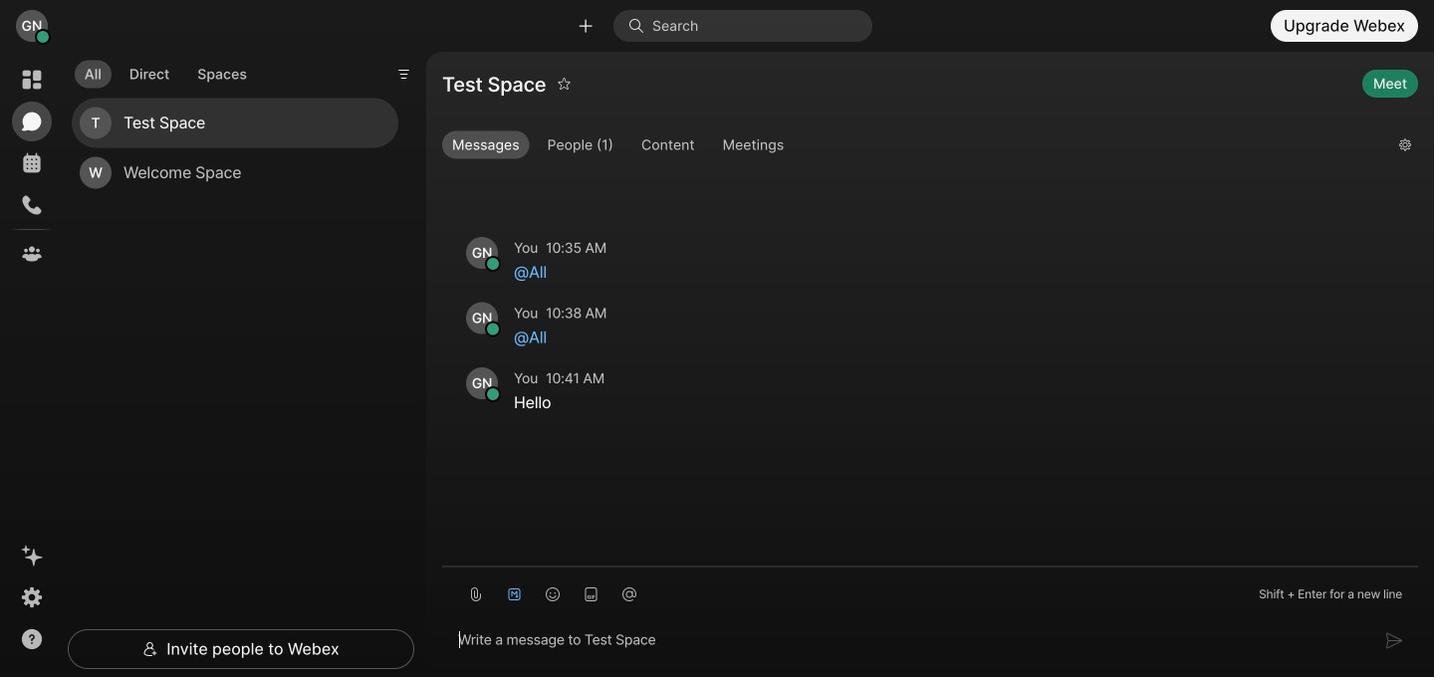 Task type: describe. For each thing, give the bounding box(es) containing it.
messages list
[[442, 181, 1418, 449]]

test space list item
[[72, 98, 398, 148]]

welcome space list item
[[72, 148, 398, 198]]



Task type: vqa. For each thing, say whether or not it's contained in the screenshot.
group
yes



Task type: locate. For each thing, give the bounding box(es) containing it.
navigation
[[0, 52, 64, 677]]

group
[[442, 131, 1384, 163]]

message composer toolbar element
[[442, 567, 1418, 614]]

tab list
[[70, 48, 262, 94]]

webex tab list
[[12, 60, 52, 274]]



